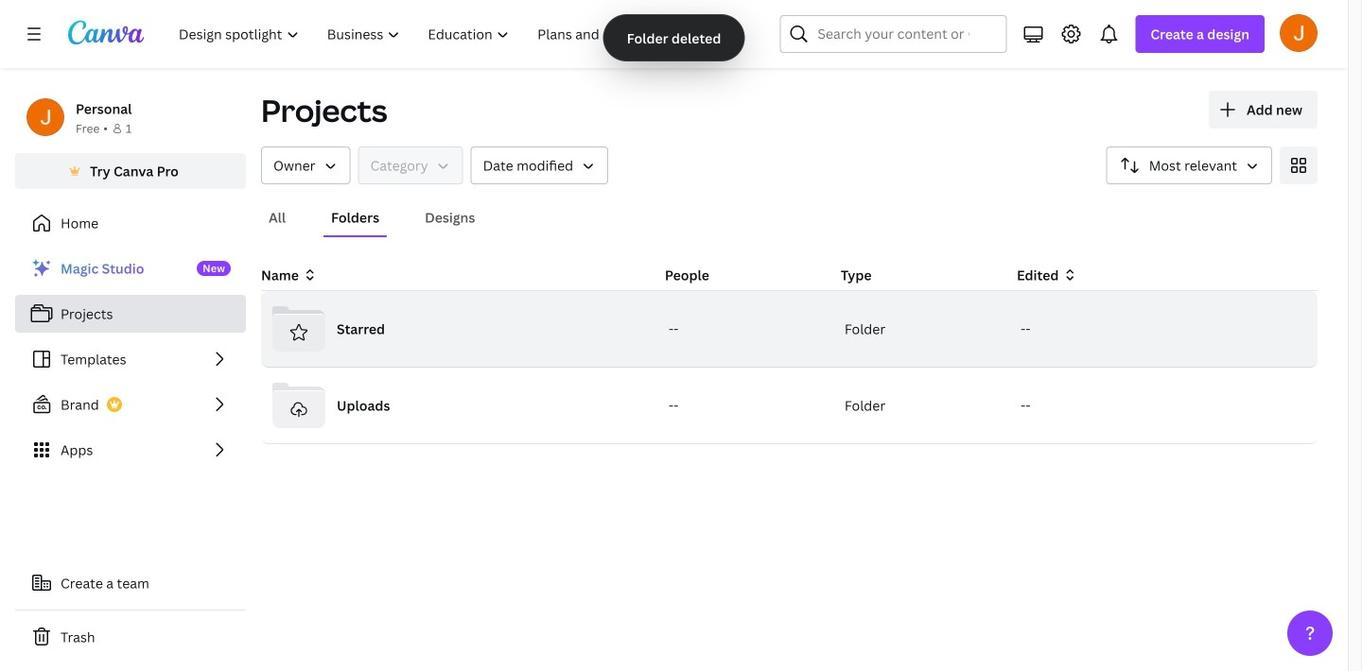 Task type: describe. For each thing, give the bounding box(es) containing it.
Owner button
[[261, 147, 351, 184]]

jeremy miller image
[[1280, 14, 1318, 52]]

top level navigation element
[[167, 15, 735, 53]]



Task type: locate. For each thing, give the bounding box(es) containing it.
Date modified button
[[471, 147, 608, 184]]

list
[[15, 250, 246, 469]]

None search field
[[780, 15, 1007, 53]]

Category button
[[358, 147, 463, 184]]

Search search field
[[818, 16, 969, 52]]



Task type: vqa. For each thing, say whether or not it's contained in the screenshot.
Date modified button
yes



